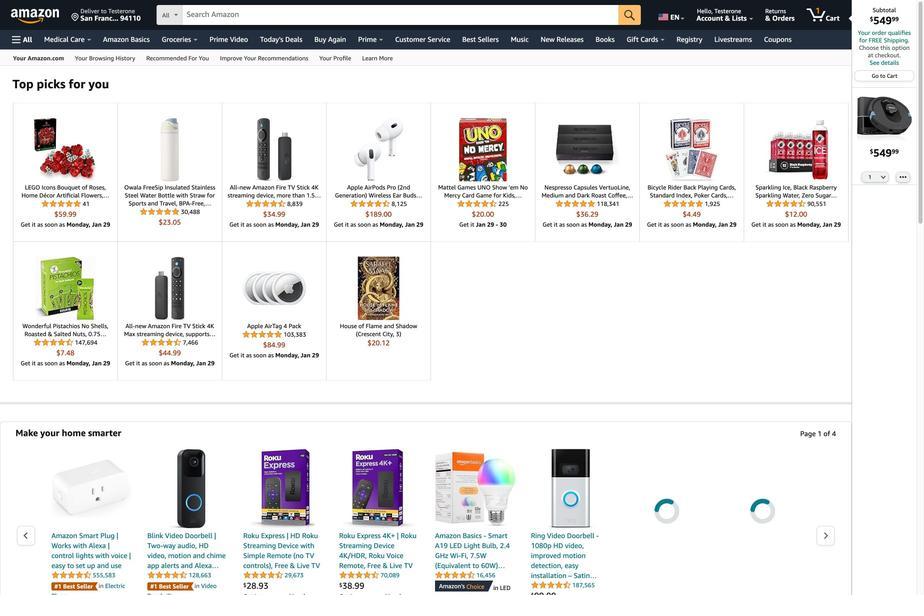 Task type: locate. For each thing, give the bounding box(es) containing it.
1 horizontal spatial list item
[[723, 450, 803, 575]]

apple airpods pro (2nd generation) wireless ear buds with usb-c charging, up to 2x more active noise cancelling bluetooth hea image
[[347, 118, 410, 182]]

None search field
[[157, 5, 641, 26]]

mattel games uno show 'em no mercy card game for kids, adults & family parties and travel with extra cards, special rules and image
[[451, 118, 515, 182]]

none submit inside search field
[[619, 5, 641, 25]]

ring video doorbell - 1080p hd video, improved motion detection, easy installation – satin nickel image
[[531, 450, 611, 530]]

1 list item from the left
[[627, 450, 707, 575]]

0 horizontal spatial list item
[[627, 450, 707, 575]]

navigation navigation
[[0, 0, 917, 596]]

blink video doorbell | two-way audio, hd video, motion and chime app alerts and alexa enabled — wired or wire-free (black) image
[[147, 450, 227, 530]]

2 list item from the left
[[723, 450, 803, 575]]

None submit
[[619, 5, 641, 25]]

roku express | hd roku streaming device with simple remote (no tv controls), free & live tv image
[[243, 450, 323, 530]]

Search Amazon text field
[[183, 5, 619, 24]]

next image
[[823, 533, 829, 540]]

lego icons bouquet of roses, home décor artificial flowers, gift for her or him for anniversary and valentine's day, botanica image
[[34, 118, 97, 182]]

list item
[[627, 450, 707, 575], [723, 450, 803, 575]]

all-new amazon fire tv stick 4k streaming device, more than 1.5 million movies and tv episodes, supports wi-fi 6, watch free image
[[243, 118, 306, 182]]

none search field inside navigation navigation
[[157, 5, 641, 26]]

list
[[35, 450, 816, 596]]



Task type: describe. For each thing, give the bounding box(es) containing it.
nespresso capsules vertuoline, medium and dark roast coffee, variety pack, stormio, odacio, melozio, 30 count, brews 7.77 fl image
[[556, 118, 619, 182]]

amazon image
[[11, 9, 59, 24]]

amazon basics - smart a19 led light bulb, 2.4 ghz wi-fi, 7.5w (equivalent to 60w) 800lm, works with alexa only, 1-pack, certi image
[[435, 450, 515, 530]]

shark av2501s ai ultra robot vacuum, with matrix clean, home mapping, 30-day capacity hepa bagless self empty base, perfect for pet hair, wifi, dark grey image
[[857, 92, 912, 147]]

previous image
[[23, 533, 28, 540]]

amazon smart plug | works with alexa | control lights with voice | easy to set up and use image
[[51, 450, 131, 530]]

all-new amazon fire tv stick 4k max streaming device, supports wi-fi 6e, free & live tv without cable or satellite image
[[138, 257, 202, 320]]

wonderful pistachios no shells, roasted & salted nuts, 0.75 ounce bags (pack of 9), protein snack, carb-friendly, gluten free image
[[34, 257, 97, 320]]

owala freesip insulated stainless steel water bottle with straw for sports and travel, bpa-free, 24oz, iced breeze image
[[138, 118, 202, 182]]

bicycle rider back playing cards, standard index, poker cards, premium playing cards, 2 pack, red & blue image
[[660, 118, 724, 182]]

sparkling ice, black raspberry sparkling water, zero sugar flavored water, with vitamins and antioxidants, low calorie bevera image
[[765, 118, 828, 182]]

house of flame and shadow (crescent city, 3) image
[[347, 257, 410, 320]]

apple airtag 4 pack image
[[243, 257, 306, 320]]

dropdown image
[[881, 175, 886, 179]]

roku express 4k+ | roku streaming device 4k/hdr, roku voice remote, free & live tv image
[[339, 450, 419, 530]]



Task type: vqa. For each thing, say whether or not it's contained in the screenshot.
2nd list item from the right
yes



